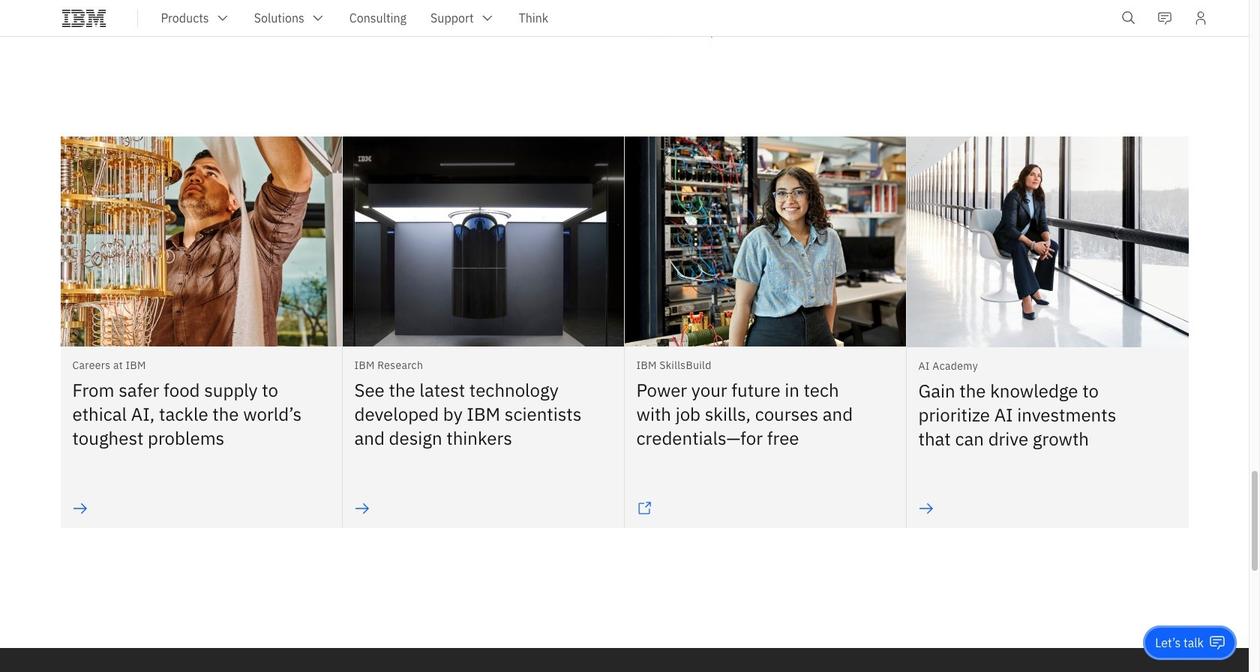 Task type: locate. For each thing, give the bounding box(es) containing it.
let's talk element
[[1156, 635, 1204, 651]]



